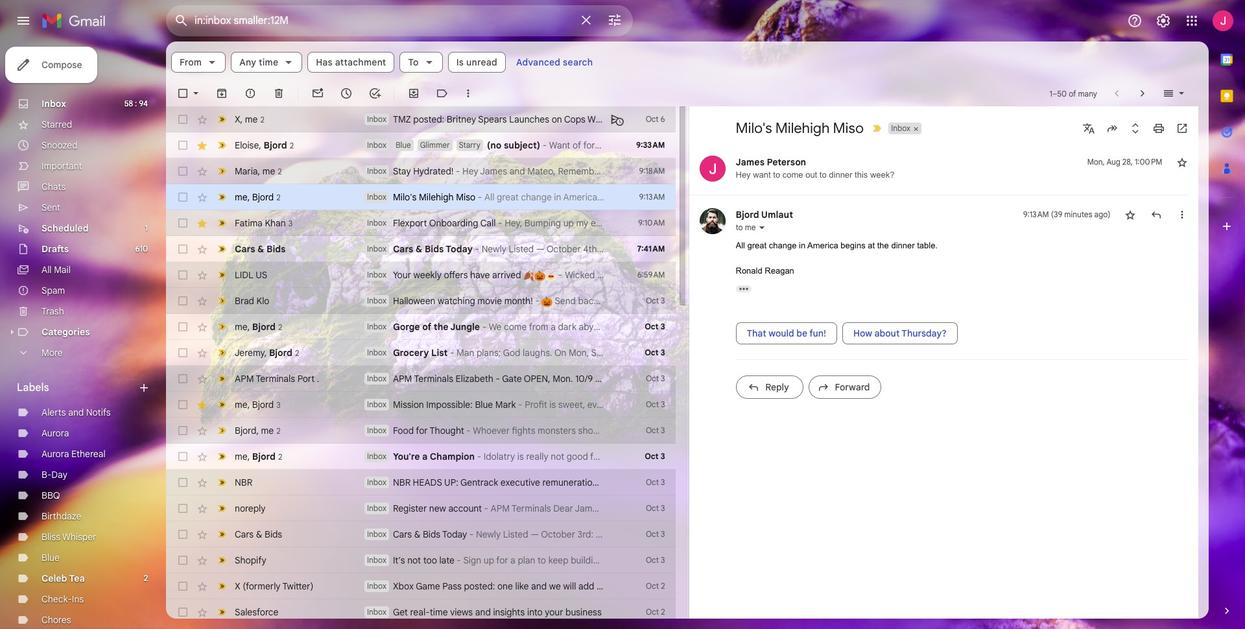 Task type: describe. For each thing, give the bounding box(es) containing it.
1 horizontal spatial to
[[773, 170, 780, 180]]

inbox cars & bids today - for 7:41 am
[[367, 243, 482, 255]]

have
[[470, 269, 490, 281]]

show details image
[[759, 224, 766, 232]]

is unread button
[[448, 52, 506, 73]]

9:33 am
[[636, 140, 665, 150]]

launches
[[509, 114, 549, 125]]

inbox inside inbox stay hydrated!
[[367, 166, 387, 176]]

thursday?
[[902, 327, 947, 339]]

oct 3 for grocery list
[[645, 348, 665, 357]]

salesforce
[[235, 606, 278, 618]]

important mainly because you often read messages with this label., sent only to me switch
[[215, 217, 228, 230]]

me , bjord 3
[[235, 399, 281, 410]]

compose
[[42, 59, 82, 71]]

today for oct 3
[[442, 529, 467, 540]]

change
[[769, 241, 797, 250]]

cars up it's
[[393, 529, 412, 540]]

aurora link
[[42, 427, 69, 439]]

1 important mainly because it was sent directly to you., sent only to me switch from the top
[[215, 191, 228, 204]]

bids up shopify
[[265, 529, 282, 540]]

table.
[[917, 241, 938, 250]]

more button
[[0, 342, 156, 363]]

2 gate from the left
[[640, 373, 660, 385]]

spam
[[42, 285, 65, 296]]

more image
[[462, 87, 475, 100]]

1 me , bjord 2 from the top
[[235, 191, 281, 203]]

bjord up apm terminals port .
[[269, 347, 293, 358]]

oct for xbox game pass posted: one like and we will add a new game
[[646, 581, 659, 591]]

3 for cars & bids today
[[661, 529, 665, 539]]

cars & bids for 7:41 am
[[235, 243, 286, 255]]

chats
[[42, 181, 66, 193]]

labels navigation
[[0, 42, 166, 629]]

open,
[[524, 373, 550, 385]]

row containing fatima khan
[[166, 210, 676, 236]]

oct 3 for apm terminals elizabeth - gate open, mon. 10/9 - modified gate hours
[[646, 374, 665, 383]]

onboarding
[[429, 217, 478, 229]]

forward
[[835, 381, 870, 393]]

all for all great change in america begins at the dinner table.
[[736, 241, 745, 250]]

me , bjord 2 for gorge of the jungle
[[235, 321, 282, 332]]

- right the subject)
[[543, 139, 547, 151]]

me down 'eloise , bjord 2'
[[263, 165, 275, 177]]

has attachment button
[[308, 52, 395, 73]]

we
[[549, 580, 561, 592]]

9:13 am for 9:13 am (39 minutes ago)
[[1023, 209, 1049, 219]]

that would be fun!
[[747, 327, 826, 339]]

categories link
[[42, 326, 90, 338]]

oct 2 for get real-time views and insights into your business
[[646, 607, 665, 617]]

on
[[552, 114, 562, 125]]

oct for apm terminals elizabeth - gate open, mon. 10/9 - modified gate hours
[[646, 374, 659, 383]]

4 row from the top
[[166, 184, 676, 210]]

week?
[[870, 170, 895, 180]]

& up inbox it's not too late - at bottom
[[414, 529, 420, 540]]

important mainly because you often read messages with this label., sent to my address switch for jeremy
[[215, 346, 228, 359]]

jeremy
[[235, 347, 264, 358]]

gorge
[[393, 321, 420, 333]]

- right 🎃 icon
[[556, 269, 565, 281]]

1 horizontal spatial posted:
[[464, 580, 495, 592]]

time inside "dropdown button"
[[259, 56, 278, 68]]

🍝 image
[[545, 270, 556, 281]]

up:
[[444, 477, 458, 488]]

oct for halloween watching movie month!
[[646, 296, 659, 305]]

2 horizontal spatial to
[[820, 170, 827, 180]]

9 row from the top
[[166, 314, 676, 340]]

, up the eloise
[[240, 113, 243, 125]]

oct for tmz posted: britney spears launches on cops who did welfare check af...
[[646, 114, 659, 124]]

- up 'call'
[[478, 191, 482, 203]]

me up bjord , me 2
[[235, 399, 248, 410]]

3 for you're a champion
[[661, 451, 665, 461]]

reply
[[765, 381, 789, 393]]

row containing jeremy
[[166, 340, 676, 366]]

inbox apm terminals elizabeth - gate open, mon. 10/9 - modified gate hours
[[367, 373, 687, 385]]

2 inside labels navigation
[[144, 573, 148, 583]]

inbox inside inbox you're a champion -
[[367, 451, 387, 461]]

hours
[[662, 373, 687, 385]]

important according to google magic., sent only to me switch for cars
[[215, 243, 228, 256]]

(39
[[1051, 209, 1063, 219]]

2 inside bjord , me 2
[[276, 426, 281, 436]]

important according to google magic., sent only to me switch for apm
[[215, 372, 228, 385]]

row containing maria
[[166, 158, 1157, 184]]

oct 3 for register new account
[[646, 503, 665, 513]]

unread
[[466, 56, 497, 68]]

, for inbox gorge of the jungle -
[[248, 321, 250, 332]]

inbox inside inbox milo's milehigh miso -
[[367, 192, 387, 202]]

ethereal
[[71, 448, 106, 460]]

cops
[[564, 114, 586, 125]]

oct for get real-time views and insights into your business
[[646, 607, 659, 617]]

oct 3 for cars & bids today
[[646, 529, 665, 539]]

- down 🎃 icon
[[533, 295, 542, 307]]

bjord , me 2
[[235, 425, 281, 436]]

3 for nbr heads up: gentrack executive remuneration plan criticised by shareholders
[[661, 477, 665, 487]]

khan
[[265, 217, 286, 229]]

oct 3 for gorge of the jungle
[[645, 322, 665, 331]]

row containing noreply
[[166, 496, 676, 521]]

, for inbox you're a champion -
[[248, 450, 250, 462]]

1:00 pm
[[1135, 157, 1163, 167]]

any time
[[239, 56, 278, 68]]

2 nbr from the left
[[393, 477, 411, 488]]

celeb tea
[[42, 573, 85, 584]]

- down starry
[[454, 165, 463, 177]]

2 important according to google magic., sent to my address switch from the top
[[215, 294, 228, 307]]

inbox up inbox stay hydrated!
[[367, 140, 387, 150]]

inbox inside inbox flexport onboarding call -
[[367, 218, 387, 228]]

- right 'call'
[[498, 217, 502, 229]]

all for all mail
[[42, 264, 52, 276]]

6
[[661, 114, 665, 124]]

many
[[1078, 89, 1097, 98]]

3 for grocery list
[[661, 348, 665, 357]]

reply link
[[736, 375, 803, 399]]

like
[[515, 580, 529, 592]]

great
[[748, 241, 767, 250]]

bids down inbox flexport onboarding call -
[[425, 243, 444, 255]]

lidl us
[[235, 269, 267, 281]]

oct for nbr heads up: gentrack executive remuneration plan criticised by shareholders
[[646, 477, 659, 487]]

1 horizontal spatial milehigh
[[775, 119, 830, 137]]

oct for grocery list
[[645, 348, 659, 357]]

late
[[439, 555, 455, 566]]

3 for food for thought
[[661, 425, 665, 435]]

cars & bids for oct 3
[[235, 529, 282, 540]]

x , me 2
[[235, 113, 264, 125]]

delete image
[[272, 87, 285, 100]]

bjord down klo
[[252, 321, 276, 332]]

it's
[[393, 555, 405, 566]]

peterson
[[767, 156, 806, 168]]

oct 6
[[646, 114, 665, 124]]

17 row from the top
[[166, 521, 676, 547]]

cars down noreply
[[235, 529, 254, 540]]

xbox
[[393, 580, 414, 592]]

any
[[239, 56, 256, 68]]

2 terminals from the left
[[414, 373, 453, 385]]

aurora ethereal
[[42, 448, 106, 460]]

milo's milehigh miso
[[736, 119, 864, 137]]

2 inside jeremy , bjord 2
[[295, 348, 299, 358]]

14 row from the top
[[166, 444, 676, 470]]

5 important according to google magic., sent only to me switch from the top
[[215, 476, 228, 489]]

1 gate from the left
[[502, 373, 522, 385]]

inbox inside inbox apm terminals elizabeth - gate open, mon. 10/9 - modified gate hours
[[367, 374, 387, 383]]

inbox flexport onboarding call -
[[367, 217, 505, 229]]

milo's milehigh miso main content
[[166, 42, 1209, 629]]

apm terminals port .
[[235, 373, 319, 385]]

inbox left your
[[367, 270, 387, 280]]

shopify
[[235, 555, 266, 566]]

shareholders
[[672, 477, 726, 488]]

me right important mainly because it was sent directly to you., sent to my address switch
[[235, 321, 248, 332]]

bids up the too
[[423, 529, 440, 540]]

1 nbr from the left
[[235, 477, 252, 488]]

0 horizontal spatial milo's
[[393, 191, 417, 203]]

who
[[588, 114, 606, 125]]

best
[[1077, 165, 1095, 177]]

labels heading
[[17, 381, 138, 394]]

1 horizontal spatial maria
[[1134, 165, 1157, 177]]

clear search image
[[573, 7, 599, 33]]

heads
[[413, 477, 442, 488]]

row containing nbr
[[166, 470, 726, 496]]

row containing x
[[166, 106, 702, 132]]

scheduled link
[[42, 222, 89, 234]]

x for x , me 2
[[235, 113, 240, 125]]

1 vertical spatial and
[[531, 580, 547, 592]]

inbox inside inbox gorge of the jungle -
[[367, 322, 387, 331]]

food
[[393, 425, 414, 437]]

has scheduled message image
[[611, 113, 624, 126]]

all mail link
[[42, 264, 71, 276]]

your weekly offers have arrived
[[393, 269, 524, 281]]

port
[[297, 373, 315, 385]]

- up have
[[475, 243, 479, 255]]

- right elizabeth
[[496, 373, 500, 385]]

inbox get real-time views and insights into your business -
[[367, 606, 611, 618]]

aurora for aurora link
[[42, 427, 69, 439]]

, for inbox mission impossible: blue mark -
[[248, 399, 250, 410]]

x for x (formerly twitter)
[[235, 580, 240, 592]]

bjord inside "list"
[[736, 209, 759, 221]]

row containing x (formerly twitter)
[[166, 573, 676, 599]]

bjord up fatima khan 3
[[252, 191, 274, 203]]

me down me , bjord 3
[[261, 425, 274, 436]]

inbox cars & bids today - for oct 3
[[367, 529, 476, 540]]

inbox inside inbox get real-time views and insights into your business -
[[367, 607, 387, 617]]

oct 3 for you're a champion
[[645, 451, 665, 461]]

oct for you're a champion
[[645, 451, 659, 461]]

elizabeth
[[456, 373, 493, 385]]

- right jungle
[[482, 321, 487, 333]]

3 for apm terminals elizabeth - gate open, mon. 10/9 - modified gate hours
[[661, 374, 665, 383]]

94
[[139, 99, 148, 108]]

movie
[[478, 295, 502, 307]]

celeb
[[42, 573, 67, 584]]

2 inside 'eloise , bjord 2'
[[290, 140, 294, 150]]

58 : 94
[[124, 99, 148, 108]]

list
[[431, 347, 448, 359]]

inbox up inbox it's not too late - at bottom
[[367, 529, 387, 539]]

inbox inside the inbox register new account -
[[367, 503, 387, 513]]

12 row from the top
[[166, 392, 676, 418]]

- down account
[[470, 529, 474, 540]]

check-ins
[[42, 593, 84, 605]]

eloise , bjord 2
[[235, 139, 294, 151]]

important
[[42, 160, 82, 172]]

58
[[124, 99, 133, 108]]

grocery
[[393, 347, 429, 359]]

important mainly because it was sent directly to you., sent to my address switch
[[215, 320, 228, 333]]

ronald reagan
[[736, 266, 794, 276]]

champion
[[430, 451, 475, 462]]

- right late in the bottom left of the page
[[457, 555, 461, 566]]

oct for cars & bids today
[[646, 529, 659, 539]]

of for gorge
[[422, 321, 431, 333]]

inbox gorge of the jungle -
[[367, 321, 489, 333]]

add
[[579, 580, 594, 592]]

celeb tea link
[[42, 573, 85, 584]]

bjord right the eloise
[[264, 139, 287, 151]]

whisper
[[62, 531, 96, 543]]

add to tasks image
[[368, 87, 381, 100]]

miso inside row
[[456, 191, 476, 203]]

me down report spam icon
[[245, 113, 258, 125]]

register
[[393, 503, 427, 514]]

you're
[[393, 451, 420, 462]]

regards,
[[1098, 165, 1132, 177]]

oct 3 for food for thought
[[646, 425, 665, 435]]

1 vertical spatial dinner
[[891, 241, 915, 250]]



Task type: locate. For each thing, give the bounding box(es) containing it.
inbox nbr heads up: gentrack executive remuneration plan criticised by shareholders
[[367, 477, 726, 488]]

inbox grocery list -
[[367, 347, 457, 359]]

inbox xbox game pass posted: one like and we will add a new game
[[367, 580, 646, 592]]

noreply
[[235, 503, 266, 514]]

important according to google magic., sent to my address switch left bjord , me 2
[[215, 424, 228, 437]]

milo's down stay in the top left of the page
[[393, 191, 417, 203]]

snoozed link
[[42, 139, 78, 151]]

inbox inside inbox mission impossible: blue mark -
[[367, 400, 387, 409]]

compose button
[[5, 47, 98, 83]]

2 horizontal spatial and
[[531, 580, 547, 592]]

would
[[769, 327, 794, 339]]

is unread
[[456, 56, 497, 68]]

0 horizontal spatial time
[[259, 56, 278, 68]]

7 row from the top
[[166, 262, 676, 288]]

2 x from the top
[[235, 580, 240, 592]]

plan
[[600, 477, 618, 488]]

1 horizontal spatial gate
[[640, 373, 660, 385]]

2 cars & bids from the top
[[235, 529, 282, 540]]

the right at
[[877, 241, 889, 250]]

all great change in america begins at the dinner table.
[[736, 241, 938, 250]]

8 row from the top
[[166, 288, 676, 314]]

important according to google magic., sent to my address switch
[[215, 165, 228, 178], [215, 294, 228, 307], [215, 424, 228, 437]]

important according to google magic., sent only to me switch
[[215, 113, 228, 126], [215, 243, 228, 256], [215, 269, 228, 281], [215, 372, 228, 385], [215, 476, 228, 489]]

3 for register new account
[[661, 503, 665, 513]]

0 horizontal spatial apm
[[235, 373, 254, 385]]

2 vertical spatial important according to google magic., sent to my address switch
[[215, 424, 228, 437]]

3 important mainly because it was sent directly to you., sent only to me switch from the top
[[215, 450, 228, 463]]

, down 'eloise , bjord 2'
[[258, 165, 260, 177]]

0 vertical spatial new
[[429, 503, 446, 514]]

bjord down bjord , me 2
[[252, 450, 276, 462]]

inbox left heads
[[367, 477, 387, 487]]

inbox cars & bids today - up inbox it's not too late - at bottom
[[367, 529, 476, 540]]

2 important mainly because you often read messages with this label., sent to my address switch from the top
[[215, 346, 228, 359]]

terminals down "list"
[[414, 373, 453, 385]]

1 vertical spatial a
[[597, 580, 602, 592]]

, for inbox grocery list -
[[264, 347, 267, 358]]

flexport
[[393, 217, 427, 229]]

labels image
[[436, 87, 449, 100]]

- right the mark
[[518, 399, 522, 411]]

oct for food for thought
[[646, 425, 659, 435]]

0 horizontal spatial new
[[429, 503, 446, 514]]

2 aurora from the top
[[42, 448, 69, 460]]

archive image
[[215, 87, 228, 100]]

9:13 am (39 minutes ago) cell
[[1023, 208, 1111, 221]]

show trimmed content image
[[736, 285, 751, 292]]

1 horizontal spatial terminals
[[414, 373, 453, 385]]

support image
[[1127, 13, 1143, 29]]

20 row from the top
[[166, 599, 676, 625]]

1 vertical spatial important mainly because it was sent directly to you., sent only to me switch
[[215, 398, 228, 411]]

aurora for aurora ethereal
[[42, 448, 69, 460]]

15 row from the top
[[166, 470, 726, 496]]

inbox inside button
[[891, 123, 911, 133]]

oct for mission impossible: blue mark
[[646, 400, 659, 409]]

- up gentrack
[[477, 451, 481, 462]]

, down bjord , me 2
[[248, 450, 250, 462]]

10 row from the top
[[166, 340, 676, 366]]

1 vertical spatial miso
[[456, 191, 476, 203]]

of right gorge
[[422, 321, 431, 333]]

1 left 50
[[1050, 89, 1053, 98]]

all mail
[[42, 264, 71, 276]]

me up "fatima"
[[235, 191, 248, 203]]

2 row from the top
[[166, 132, 676, 158]]

0 horizontal spatial all
[[42, 264, 52, 276]]

inbox left food
[[367, 425, 387, 435]]

, for inbox stay hydrated!
[[258, 165, 260, 177]]

0 vertical spatial me , bjord 2
[[235, 191, 281, 203]]

offers
[[444, 269, 468, 281]]

0 vertical spatial posted:
[[413, 114, 444, 125]]

important mainly because it was sent directly to you., sent only to me switch for you're a champion
[[215, 450, 228, 463]]

blue left the mark
[[475, 399, 493, 411]]

1 oct 2 from the top
[[646, 581, 665, 591]]

list containing james peterson
[[689, 143, 1189, 409]]

- right account
[[484, 503, 488, 514]]

attachment
[[335, 56, 386, 68]]

one
[[497, 580, 513, 592]]

that would be fun! button
[[736, 322, 837, 344]]

blue inside labels navigation
[[42, 552, 60, 564]]

dinner left "this"
[[829, 170, 853, 180]]

inbox left flexport
[[367, 218, 387, 228]]

9:13 am inside 9:13 am (39 minutes ago) cell
[[1023, 209, 1049, 219]]

inbox inside inbox it's not too late -
[[367, 555, 387, 565]]

0 horizontal spatial 1
[[145, 223, 148, 233]]

2 important mainly because it was sent directly to you., sent only to me switch from the top
[[215, 398, 228, 411]]

1 horizontal spatial the
[[877, 241, 889, 250]]

alerts and notifs
[[42, 407, 111, 418]]

inbox up week?
[[891, 123, 911, 133]]

1 vertical spatial aurora
[[42, 448, 69, 460]]

bjord down me , bjord 3
[[235, 425, 256, 436]]

important according to google magic., sent only to me switch for lidl
[[215, 269, 228, 281]]

3 inside fatima khan 3
[[288, 218, 293, 228]]

0 vertical spatial inbox cars & bids today -
[[367, 243, 482, 255]]

me , bjord 2 for you're a champion
[[235, 450, 282, 462]]

0 vertical spatial a
[[422, 451, 428, 462]]

0 horizontal spatial 9:13 am
[[639, 192, 665, 202]]

row
[[166, 106, 702, 132], [166, 132, 676, 158], [166, 158, 1157, 184], [166, 184, 676, 210], [166, 210, 676, 236], [166, 236, 676, 262], [166, 262, 676, 288], [166, 288, 676, 314], [166, 314, 676, 340], [166, 340, 676, 366], [166, 366, 687, 392], [166, 392, 676, 418], [166, 418, 676, 444], [166, 444, 676, 470], [166, 470, 726, 496], [166, 496, 676, 521], [166, 521, 676, 547], [166, 547, 676, 573], [166, 573, 676, 599], [166, 599, 676, 625]]

2 inbox cars & bids today - from the top
[[367, 529, 476, 540]]

9:13 am left (39
[[1023, 209, 1049, 219]]

0 vertical spatial 9:13 am
[[639, 192, 665, 202]]

game
[[416, 580, 440, 592]]

inbox inside the inbox halloween watching movie month!
[[367, 296, 387, 305]]

milehigh up peterson
[[775, 119, 830, 137]]

blue
[[396, 140, 411, 150], [475, 399, 493, 411], [42, 552, 60, 564]]

the inside "list"
[[877, 241, 889, 250]]

0 vertical spatial blue
[[396, 140, 411, 150]]

, down brad klo
[[248, 321, 250, 332]]

important mainly because you often read messages with this label., sent to my address switch left the eloise
[[215, 139, 228, 152]]

3 inside me , bjord 3
[[276, 400, 281, 410]]

advanced search options image
[[602, 7, 628, 33]]

today up late in the bottom left of the page
[[442, 529, 467, 540]]

2 inside 'x , me 2'
[[260, 114, 264, 124]]

oct 3 for nbr heads up: gentrack executive remuneration plan criticised by shareholders
[[646, 477, 665, 487]]

new left account
[[429, 503, 446, 514]]

, up maria , me 2
[[259, 139, 261, 151]]

fatima khan 3
[[235, 217, 293, 229]]

toggle split pane mode image
[[1162, 87, 1175, 100]]

inbox left gorge
[[367, 322, 387, 331]]

miso up "this"
[[833, 119, 864, 137]]

inbox inside inbox nbr heads up: gentrack executive remuneration plan criticised by shareholders
[[367, 477, 387, 487]]

0 vertical spatial oct 2
[[646, 581, 665, 591]]

9:13 am down 9:18 am
[[639, 192, 665, 202]]

eloise
[[235, 139, 259, 151]]

3 for gorge of the jungle
[[661, 322, 665, 331]]

report spam image
[[244, 87, 257, 100]]

1 vertical spatial blue
[[475, 399, 493, 411]]

1 vertical spatial x
[[235, 580, 240, 592]]

row containing bjord
[[166, 418, 676, 444]]

mail
[[54, 264, 71, 276]]

not starred checkbox for 1:00 pm
[[1176, 156, 1189, 169]]

2 inside maria , me 2
[[278, 166, 282, 176]]

important mainly because you often read messages with this label., sent to my address switch down important mainly because it was sent directly to you., sent to my address switch
[[215, 346, 228, 359]]

bjord up bjord , me 2
[[252, 399, 274, 410]]

me left show details image
[[745, 222, 756, 232]]

None search field
[[166, 5, 633, 36]]

arrived
[[492, 269, 521, 281]]

cars
[[235, 243, 255, 255], [393, 243, 413, 255], [235, 529, 254, 540], [393, 529, 412, 540]]

and inside labels navigation
[[68, 407, 84, 418]]

,
[[240, 113, 243, 125], [259, 139, 261, 151], [258, 165, 260, 177], [248, 191, 250, 203], [248, 321, 250, 332], [264, 347, 267, 358], [248, 399, 250, 410], [256, 425, 259, 436], [248, 450, 250, 462]]

me , bjord 2 down bjord , me 2
[[235, 450, 282, 462]]

ronald
[[736, 266, 763, 276]]

0 vertical spatial aurora
[[42, 427, 69, 439]]

for
[[416, 425, 428, 437]]

0 horizontal spatial blue
[[42, 552, 60, 564]]

to right out
[[820, 170, 827, 180]]

important mainly because it was sent directly to you., sent only to me switch for mission impossible: blue mark
[[215, 398, 228, 411]]

1 horizontal spatial of
[[1069, 89, 1076, 98]]

1 inbox cars & bids today - from the top
[[367, 243, 482, 255]]

oct 3 for halloween watching movie month!
[[646, 296, 665, 305]]

settings image
[[1156, 13, 1171, 29]]

stay
[[393, 165, 411, 177]]

remuneration
[[542, 477, 598, 488]]

inbox down the inbox grocery list -
[[367, 374, 387, 383]]

oct 3 for mission impossible: blue mark
[[646, 400, 665, 409]]

oct 2
[[646, 581, 665, 591], [646, 607, 665, 617]]

milo's up james at the top of the page
[[736, 119, 772, 137]]

inbox left register
[[367, 503, 387, 513]]

main menu image
[[16, 13, 31, 29]]

16 row from the top
[[166, 496, 676, 521]]

important mainly because you often read messages with this label., sent to my address switch for eloise
[[215, 139, 228, 152]]

0 horizontal spatial milehigh
[[419, 191, 454, 203]]

mission
[[393, 399, 424, 411]]

about
[[875, 327, 900, 339]]

28,
[[1123, 157, 1133, 167]]

inbox up the starred link
[[42, 98, 66, 110]]

oct
[[646, 114, 659, 124], [646, 296, 659, 305], [645, 322, 659, 331], [645, 348, 659, 357], [646, 374, 659, 383], [646, 400, 659, 409], [646, 425, 659, 435], [645, 451, 659, 461], [646, 477, 659, 487], [646, 503, 659, 513], [646, 529, 659, 539], [646, 555, 659, 565], [646, 581, 659, 591], [646, 607, 659, 617]]

1 vertical spatial cars & bids
[[235, 529, 282, 540]]

row containing apm terminals port .
[[166, 366, 687, 392]]

2 apm from the left
[[393, 373, 412, 385]]

1 vertical spatial new
[[604, 580, 621, 592]]

0 vertical spatial milehigh
[[775, 119, 830, 137]]

check-ins link
[[42, 593, 84, 605]]

aurora down 'alerts'
[[42, 427, 69, 439]]

5 row from the top
[[166, 210, 676, 236]]

inbox left you're
[[367, 451, 387, 461]]

1 vertical spatial important according to google magic., sent to my address switch
[[215, 294, 228, 307]]

, for inbox food for thought -
[[256, 425, 259, 436]]

this
[[855, 170, 868, 180]]

2 vertical spatial important mainly because it was sent directly to you., sent only to me switch
[[215, 450, 228, 463]]

a
[[422, 451, 428, 462], [597, 580, 602, 592]]

search
[[563, 56, 593, 68]]

check-
[[42, 593, 72, 605]]

and right views
[[475, 606, 491, 618]]

me down bjord , me 2
[[235, 450, 248, 462]]

1 vertical spatial milehigh
[[419, 191, 454, 203]]

nbr left heads
[[393, 477, 411, 488]]

0 horizontal spatial nbr
[[235, 477, 252, 488]]

1 horizontal spatial a
[[597, 580, 602, 592]]

oct for gorge of the jungle
[[645, 322, 659, 331]]

birthdaze
[[42, 510, 81, 522]]

🎃 image
[[534, 270, 545, 281]]

row containing brad klo
[[166, 288, 676, 314]]

19 row from the top
[[166, 573, 676, 599]]

oct 2 for xbox game pass posted: one like and we will add a new game
[[646, 581, 665, 591]]

13 row from the top
[[166, 418, 676, 444]]

0 vertical spatial important according to google magic., sent to my address switch
[[215, 165, 228, 178]]

9:13 am for 9:13 am
[[639, 192, 665, 202]]

tab list
[[1209, 42, 1245, 582]]

1 horizontal spatial apm
[[393, 373, 412, 385]]

oct for register new account
[[646, 503, 659, 513]]

game
[[623, 580, 646, 592]]

today
[[446, 243, 473, 255], [442, 529, 467, 540]]

, up "fatima"
[[248, 191, 250, 203]]

bliss whisper link
[[42, 531, 96, 543]]

1 horizontal spatial and
[[475, 606, 491, 618]]

0 vertical spatial time
[[259, 56, 278, 68]]

gate left "open," at the left of the page
[[502, 373, 522, 385]]

1 horizontal spatial 1
[[1050, 89, 1053, 98]]

1 horizontal spatial blue
[[396, 140, 411, 150]]

apm
[[235, 373, 254, 385], [393, 373, 412, 385]]

aurora
[[42, 427, 69, 439], [42, 448, 69, 460]]

to button
[[400, 52, 443, 73]]

inbox down inbox stay hydrated!
[[367, 192, 387, 202]]

inbox left stay in the top left of the page
[[367, 166, 387, 176]]

1 vertical spatial of
[[422, 321, 431, 333]]

inbox down inbox flexport onboarding call -
[[367, 244, 387, 254]]

1 vertical spatial 1
[[145, 223, 148, 233]]

x left the "(formerly"
[[235, 580, 240, 592]]

Not starred checkbox
[[1176, 156, 1189, 169], [1124, 208, 1137, 221]]

terminals down jeremy , bjord 2
[[256, 373, 295, 385]]

0 vertical spatial and
[[68, 407, 84, 418]]

🍂 image
[[524, 270, 534, 281]]

miso
[[833, 119, 864, 137], [456, 191, 476, 203]]

inbox left grocery
[[367, 348, 387, 357]]

today for 7:41 am
[[446, 243, 473, 255]]

important according to google magic., sent to my address switch for bjord
[[215, 424, 228, 437]]

search mail image
[[170, 9, 193, 32]]

0 vertical spatial x
[[235, 113, 240, 125]]

time
[[259, 56, 278, 68], [430, 606, 448, 618]]

inbox mission impossible: blue mark -
[[367, 399, 525, 411]]

0 horizontal spatial to
[[736, 222, 743, 232]]

1 cars & bids from the top
[[235, 243, 286, 255]]

- right the 10/9
[[595, 373, 599, 385]]

inbox left halloween
[[367, 296, 387, 305]]

ago)
[[1095, 209, 1111, 219]]

18 row from the top
[[166, 547, 676, 573]]

x
[[235, 113, 240, 125], [235, 580, 240, 592]]

list inside milo's milehigh miso main content
[[689, 143, 1189, 409]]

1 terminals from the left
[[256, 373, 295, 385]]

time inside row
[[430, 606, 448, 618]]

1 important according to google magic., sent only to me switch from the top
[[215, 113, 228, 126]]

1 horizontal spatial miso
[[833, 119, 864, 137]]

0 vertical spatial milo's
[[736, 119, 772, 137]]

0 vertical spatial all
[[736, 241, 745, 250]]

snooze image
[[340, 87, 353, 100]]

0 vertical spatial not starred checkbox
[[1176, 156, 1189, 169]]

None checkbox
[[176, 87, 189, 100], [176, 165, 189, 178], [176, 243, 189, 256], [176, 294, 189, 307], [176, 346, 189, 359], [176, 424, 189, 437], [176, 450, 189, 463], [176, 476, 189, 489], [176, 580, 189, 593], [176, 87, 189, 100], [176, 165, 189, 178], [176, 243, 189, 256], [176, 294, 189, 307], [176, 346, 189, 359], [176, 424, 189, 437], [176, 450, 189, 463], [176, 476, 189, 489], [176, 580, 189, 593]]

1 vertical spatial inbox cars & bids today -
[[367, 529, 476, 540]]

inbox food for thought -
[[367, 425, 473, 437]]

be
[[797, 327, 808, 339]]

0 horizontal spatial maria
[[235, 165, 258, 177]]

1 horizontal spatial new
[[604, 580, 621, 592]]

- right "list"
[[450, 347, 454, 359]]

0 horizontal spatial of
[[422, 321, 431, 333]]

of for 50
[[1069, 89, 1076, 98]]

bjord up the to me
[[736, 209, 759, 221]]

1 row from the top
[[166, 106, 702, 132]]

mon,
[[1088, 157, 1105, 167]]

3 for halloween watching movie month!
[[661, 296, 665, 305]]

your
[[393, 269, 411, 281]]

to me
[[736, 222, 756, 232]]

insights
[[493, 606, 525, 618]]

miso up the onboarding
[[456, 191, 476, 203]]

1 horizontal spatial milo's
[[736, 119, 772, 137]]

0 vertical spatial important mainly because it was sent directly to you., sent only to me switch
[[215, 191, 228, 204]]

2 vertical spatial and
[[475, 606, 491, 618]]

1 x from the top
[[235, 113, 240, 125]]

1 horizontal spatial not starred checkbox
[[1176, 156, 1189, 169]]

0 horizontal spatial and
[[68, 407, 84, 418]]

4 important according to google magic., sent only to me switch from the top
[[215, 372, 228, 385]]

reagan
[[765, 266, 794, 276]]

important according to google magic., sent to my address switch left maria , me 2
[[215, 165, 228, 178]]

3 important according to google magic., sent to my address switch from the top
[[215, 424, 228, 437]]

0 horizontal spatial not starred checkbox
[[1124, 208, 1137, 221]]

0 vertical spatial today
[[446, 243, 473, 255]]

aurora down aurora link
[[42, 448, 69, 460]]

1 important according to google magic., sent to my address switch from the top
[[215, 165, 228, 178]]

1 vertical spatial oct 2
[[646, 607, 665, 617]]

move to inbox image
[[407, 87, 420, 100]]

of inside row
[[422, 321, 431, 333]]

0 horizontal spatial the
[[434, 321, 449, 333]]

1 vertical spatial 9:13 am
[[1023, 209, 1049, 219]]

all left great
[[736, 241, 745, 250]]

minutes
[[1065, 209, 1093, 219]]

(no
[[487, 139, 502, 151]]

x up the eloise
[[235, 113, 240, 125]]

2 vertical spatial me , bjord 2
[[235, 450, 282, 462]]

1 vertical spatial today
[[442, 529, 467, 540]]

cars up your
[[393, 243, 413, 255]]

1 vertical spatial milo's
[[393, 191, 417, 203]]

1 50 of many
[[1050, 89, 1097, 98]]

1 for 1
[[145, 223, 148, 233]]

to
[[773, 170, 780, 180], [820, 170, 827, 180], [736, 222, 743, 232]]

important according to google magic., sent to my address switch for maria
[[215, 165, 228, 178]]

time left views
[[430, 606, 448, 618]]

11 row from the top
[[166, 366, 687, 392]]

0 vertical spatial 1
[[1050, 89, 1053, 98]]

0 horizontal spatial posted:
[[413, 114, 444, 125]]

inbox you're a champion -
[[367, 451, 484, 462]]

1 inside milo's milehigh miso main content
[[1050, 89, 1053, 98]]

inbox inside inbox tmz posted: britney spears launches on cops who did welfare check af...
[[367, 114, 387, 124]]

james peterson
[[736, 156, 806, 168]]

0 horizontal spatial a
[[422, 451, 428, 462]]

row containing eloise
[[166, 132, 676, 158]]

new left game
[[604, 580, 621, 592]]

2 vertical spatial blue
[[42, 552, 60, 564]]

gentrack
[[461, 477, 498, 488]]

inbox left mission
[[367, 400, 387, 409]]

3 me , bjord 2 from the top
[[235, 450, 282, 462]]

2 important according to google magic., sent only to me switch from the top
[[215, 243, 228, 256]]

3 for mission impossible: blue mark
[[661, 400, 665, 409]]

the
[[877, 241, 889, 250], [434, 321, 449, 333]]

inbox inside inbox food for thought -
[[367, 425, 387, 435]]

0 horizontal spatial gate
[[502, 373, 522, 385]]

0 horizontal spatial miso
[[456, 191, 476, 203]]

None checkbox
[[176, 113, 189, 126], [176, 139, 189, 152], [176, 191, 189, 204], [176, 217, 189, 230], [176, 269, 189, 281], [176, 320, 189, 333], [176, 372, 189, 385], [176, 398, 189, 411], [176, 502, 189, 515], [176, 528, 189, 541], [176, 554, 189, 567], [176, 606, 189, 619], [176, 113, 189, 126], [176, 139, 189, 152], [176, 191, 189, 204], [176, 217, 189, 230], [176, 269, 189, 281], [176, 320, 189, 333], [176, 372, 189, 385], [176, 398, 189, 411], [176, 502, 189, 515], [176, 528, 189, 541], [176, 554, 189, 567], [176, 606, 189, 619]]

from
[[180, 56, 202, 68]]

business
[[566, 606, 602, 618]]

inbox inside the inbox grocery list -
[[367, 348, 387, 357]]

& up "weekly"
[[416, 243, 422, 255]]

1 vertical spatial important mainly because you often read messages with this label., sent to my address switch
[[215, 346, 228, 359]]

- right thought
[[467, 425, 471, 437]]

brad klo
[[235, 295, 270, 307]]

6 row from the top
[[166, 236, 676, 262]]

1 horizontal spatial 9:13 am
[[1023, 209, 1049, 219]]

ins
[[72, 593, 84, 605]]

halloween
[[393, 295, 436, 307]]

and left the we
[[531, 580, 547, 592]]

aug
[[1107, 157, 1121, 167]]

inbox left xbox
[[367, 581, 387, 591]]

1 horizontal spatial all
[[736, 241, 745, 250]]

1 up 610
[[145, 223, 148, 233]]

row containing salesforce
[[166, 599, 676, 625]]

older image
[[1136, 87, 1149, 100]]

inbox cars & bids today -
[[367, 243, 482, 255], [367, 529, 476, 540]]

inbox inside labels navigation
[[42, 98, 66, 110]]

bbq link
[[42, 490, 60, 501]]

1 aurora from the top
[[42, 427, 69, 439]]

1 horizontal spatial dinner
[[891, 241, 915, 250]]

0 vertical spatial dinner
[[829, 170, 853, 180]]

0 horizontal spatial dinner
[[829, 170, 853, 180]]

1 horizontal spatial time
[[430, 606, 448, 618]]

important mainly because you often read messages with this label., sent to my address switch
[[215, 139, 228, 152], [215, 346, 228, 359]]

& up shopify
[[256, 529, 262, 540]]

not starred checkbox for ago)
[[1124, 208, 1137, 221]]

2 me , bjord 2 from the top
[[235, 321, 282, 332]]

1 vertical spatial me , bjord 2
[[235, 321, 282, 332]]

all inside labels navigation
[[42, 264, 52, 276]]

0 vertical spatial miso
[[833, 119, 864, 137]]

inbox cars & bids today - up "weekly"
[[367, 243, 482, 255]]

me , bjord 2 down maria , me 2
[[235, 191, 281, 203]]

1 for 1 50 of many
[[1050, 89, 1053, 98]]

cars up lidl
[[235, 243, 255, 255]]

2 oct 2 from the top
[[646, 607, 665, 617]]

0 vertical spatial cars & bids
[[235, 243, 286, 255]]

2 horizontal spatial blue
[[475, 399, 493, 411]]

come
[[783, 170, 803, 180]]

& up us
[[258, 243, 264, 255]]

criticised
[[620, 477, 658, 488]]

row containing shopify
[[166, 547, 676, 573]]

bids down the khan in the left top of the page
[[267, 243, 286, 255]]

1 horizontal spatial nbr
[[393, 477, 411, 488]]

.
[[317, 373, 319, 385]]

starred
[[42, 119, 72, 130]]

want
[[753, 170, 771, 180]]

1 important mainly because you often read messages with this label., sent to my address switch from the top
[[215, 139, 228, 152]]

inbox inside 'inbox xbox game pass posted: one like and we will add a new game'
[[367, 581, 387, 591]]

gmail image
[[42, 8, 112, 34]]

me , bjord 2 down klo
[[235, 321, 282, 332]]

, for (no subject) -
[[259, 139, 261, 151]]

posted: up glimmer
[[413, 114, 444, 125]]

inbox halloween watching movie month!
[[367, 295, 533, 307]]

not starred image
[[1176, 156, 1189, 169]]

- right business
[[604, 606, 608, 618]]

1 vertical spatial the
[[434, 321, 449, 333]]

0 vertical spatial of
[[1069, 89, 1076, 98]]

1 vertical spatial posted:
[[464, 580, 495, 592]]

all inside "list"
[[736, 241, 745, 250]]

not starred checkbox right ago)
[[1124, 208, 1137, 221]]

1 vertical spatial all
[[42, 264, 52, 276]]

gate left hours
[[640, 373, 660, 385]]

Search mail text field
[[195, 14, 571, 27]]

that
[[747, 327, 766, 339]]

tmz
[[393, 114, 411, 125]]

🎃 image
[[542, 296, 553, 307]]

, up apm terminals port .
[[264, 347, 267, 358]]

important mainly because it was sent directly to you., sent only to me switch
[[215, 191, 228, 204], [215, 398, 228, 411], [215, 450, 228, 463]]

terminals
[[256, 373, 295, 385], [414, 373, 453, 385]]

real-
[[410, 606, 430, 618]]

row containing lidl us
[[166, 262, 676, 288]]

0 horizontal spatial terminals
[[256, 373, 295, 385]]

3 row from the top
[[166, 158, 1157, 184]]

mon, aug 28, 1:00 pm cell
[[1088, 156, 1163, 169]]

3 important according to google magic., sent only to me switch from the top
[[215, 269, 228, 281]]

1 apm from the left
[[235, 373, 254, 385]]

important according to google magic., sent to my address switch left brad
[[215, 294, 228, 307]]

the inside row
[[434, 321, 449, 333]]

inbox button
[[889, 123, 912, 134]]

not starred image
[[1124, 208, 1137, 221]]

list
[[689, 143, 1189, 409]]

1 inside labels navigation
[[145, 223, 148, 233]]

me inside "list"
[[745, 222, 756, 232]]



Task type: vqa. For each thing, say whether or not it's contained in the screenshot.
Chat and Meet link
no



